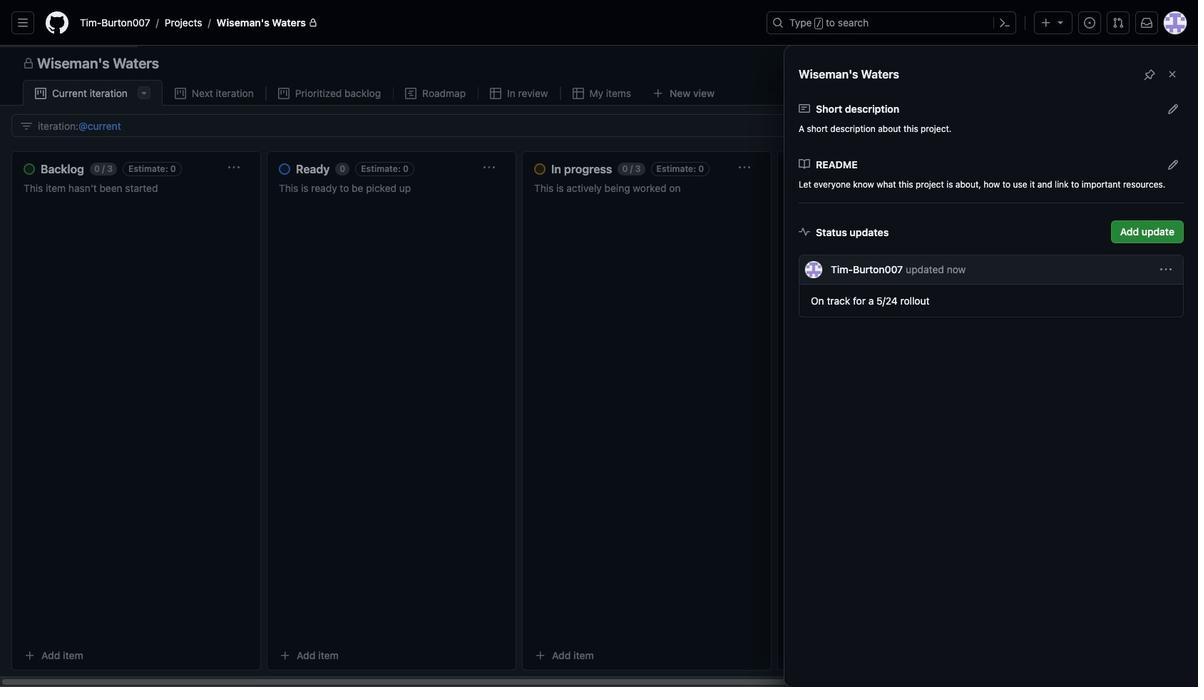 Task type: vqa. For each thing, say whether or not it's contained in the screenshot.
Status update options image in the top of the page
yes



Task type: describe. For each thing, give the bounding box(es) containing it.
pin side panel tooltip
[[1144, 67, 1156, 82]]

edit readme image
[[1168, 159, 1179, 170]]

triangle down image
[[1055, 16, 1067, 28]]

homepage image
[[46, 11, 68, 34]]

2 horizontal spatial sc 9kayk9 0 image
[[799, 226, 810, 238]]

@tim burton007 image
[[805, 261, 823, 278]]

side panel controls group
[[1139, 63, 1184, 86]]

project navigation
[[0, 46, 1199, 80]]

plus image
[[1041, 17, 1052, 29]]

issue opened image
[[1084, 17, 1096, 29]]

close panel image
[[1167, 68, 1179, 80]]

0 horizontal spatial sc 9kayk9 0 image
[[175, 88, 186, 99]]

sc 9kayk9 0 image inside the project navigation
[[23, 58, 34, 69]]

view options for current iteration image
[[138, 87, 150, 98]]



Task type: locate. For each thing, give the bounding box(es) containing it.
pin side panel image
[[1144, 69, 1156, 80]]

1 horizontal spatial sc 9kayk9 0 image
[[573, 88, 584, 99]]

sc 9kayk9 0 image up @tim burton007 image
[[799, 226, 810, 238]]

list
[[74, 11, 758, 34]]

tab panel
[[0, 106, 1199, 687]]

sc 9kayk9 0 image
[[175, 88, 186, 99], [573, 88, 584, 99], [799, 226, 810, 238]]

lock image
[[309, 19, 317, 27]]

sc 9kayk9 0 image down the project navigation
[[573, 88, 584, 99]]

sc 9kayk9 0 image
[[23, 58, 34, 69], [35, 88, 46, 99], [278, 88, 289, 99], [405, 88, 417, 99], [490, 88, 502, 99], [799, 103, 810, 114], [21, 120, 32, 132], [799, 158, 810, 170]]

side panel: project information dialog
[[0, 46, 1199, 687]]

notifications image
[[1142, 17, 1153, 29]]

sc 9kayk9 0 image right "view options for current iteration" icon
[[175, 88, 186, 99]]

edit readme tooltip
[[1168, 157, 1179, 172]]

edit short description tooltip
[[1168, 101, 1179, 116]]

list item
[[799, 255, 1184, 317]]

command palette image
[[1000, 17, 1011, 29]]

status update options image
[[1161, 264, 1172, 275]]

list item inside "side panel: project information" "dialog"
[[799, 255, 1184, 317]]

git pull request image
[[1113, 17, 1124, 29]]

tab list
[[23, 80, 747, 106]]

edit short description image
[[1168, 103, 1179, 115]]

region
[[0, 46, 1199, 687]]



